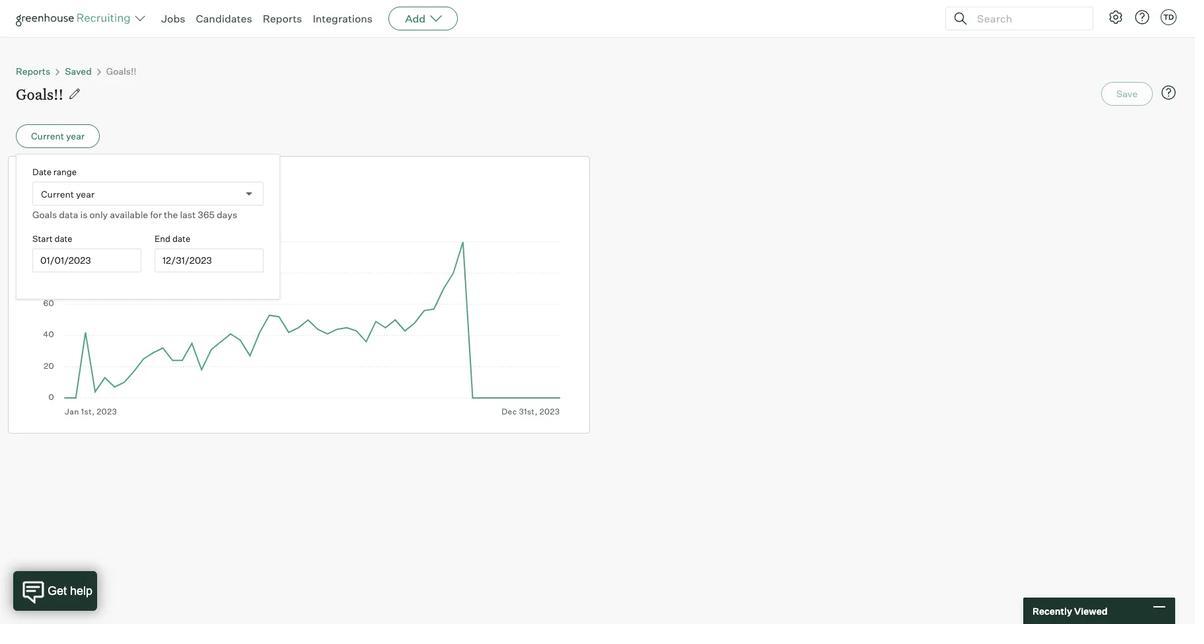 Task type: locate. For each thing, give the bounding box(es) containing it.
0 horizontal spatial goals!!
[[16, 84, 64, 104]]

current up date on the left top of page
[[31, 130, 64, 141]]

available
[[110, 209, 148, 220]]

1 date from the left
[[54, 233, 72, 244]]

current year inside button
[[31, 130, 85, 141]]

0 vertical spatial reports link
[[263, 12, 302, 25]]

1 horizontal spatial reports
[[263, 12, 302, 25]]

end date
[[155, 233, 191, 244]]

goals!! right saved
[[106, 65, 137, 77]]

Search text field
[[975, 9, 1082, 28]]

date right the end
[[173, 233, 191, 244]]

start date
[[32, 233, 72, 244]]

current year
[[31, 130, 85, 141], [41, 188, 95, 199]]

1 vertical spatial year
[[76, 188, 95, 199]]

reports link left saved link
[[16, 65, 50, 77]]

0 horizontal spatial date
[[54, 233, 72, 244]]

date
[[54, 233, 72, 244], [173, 233, 191, 244]]

goals!!
[[106, 65, 137, 77], [16, 84, 64, 104]]

time link
[[19, 167, 58, 188]]

2 date from the left
[[173, 233, 191, 244]]

recently viewed
[[1033, 605, 1108, 617]]

date range
[[32, 167, 77, 177]]

recently
[[1033, 605, 1073, 617]]

stage link
[[73, 167, 111, 188]]

edit image
[[68, 87, 81, 101]]

12/31/2023
[[163, 255, 212, 266]]

reports link right candidates
[[263, 12, 302, 25]]

1 vertical spatial reports
[[16, 65, 50, 77]]

only
[[90, 209, 108, 220]]

year up range
[[66, 130, 85, 141]]

td button
[[1159, 7, 1180, 28]]

current
[[31, 130, 64, 141], [41, 188, 74, 199]]

candidates
[[196, 12, 252, 25]]

time in
[[19, 168, 73, 186]]

0 vertical spatial current year
[[31, 130, 85, 141]]

in link
[[58, 167, 73, 188]]

add
[[405, 12, 426, 25]]

0 vertical spatial reports
[[263, 12, 302, 25]]

0 horizontal spatial reports link
[[16, 65, 50, 77]]

01/01/2023
[[40, 255, 91, 266]]

jobs link
[[161, 12, 185, 25]]

add button
[[389, 7, 458, 30]]

for
[[150, 209, 162, 220]]

td
[[1164, 13, 1175, 22]]

1 vertical spatial current
[[41, 188, 74, 199]]

current year down the in "link"
[[41, 188, 95, 199]]

year
[[66, 130, 85, 141], [76, 188, 95, 199]]

viewed
[[1075, 605, 1108, 617]]

days
[[217, 209, 237, 220]]

integrations link
[[313, 12, 373, 25]]

goals data is only available for the last 365 days
[[32, 209, 237, 220]]

reports left saved link
[[16, 65, 50, 77]]

1 horizontal spatial reports link
[[263, 12, 302, 25]]

0 vertical spatial year
[[66, 130, 85, 141]]

1 horizontal spatial date
[[173, 233, 191, 244]]

reports right candidates
[[263, 12, 302, 25]]

stage
[[73, 168, 111, 186]]

date right start
[[54, 233, 72, 244]]

current year button
[[16, 124, 100, 148]]

faq image
[[1162, 85, 1177, 100]]

current inside button
[[31, 130, 64, 141]]

year down stage link at the left
[[76, 188, 95, 199]]

jobs
[[161, 12, 185, 25]]

goals!! left edit icon
[[16, 84, 64, 104]]

1 vertical spatial goals!!
[[16, 84, 64, 104]]

in
[[58, 168, 70, 186]]

0 vertical spatial goals!!
[[106, 65, 137, 77]]

reports
[[263, 12, 302, 25], [16, 65, 50, 77]]

current year up date range
[[31, 130, 85, 141]]

reports link
[[263, 12, 302, 25], [16, 65, 50, 77]]

0 vertical spatial current
[[31, 130, 64, 141]]

current down in
[[41, 188, 74, 199]]

1 vertical spatial current year
[[41, 188, 95, 199]]



Task type: vqa. For each thing, say whether or not it's contained in the screenshot.
365
yes



Task type: describe. For each thing, give the bounding box(es) containing it.
37%
[[38, 197, 70, 217]]

1 horizontal spatial goals!!
[[106, 65, 137, 77]]

is
[[80, 209, 88, 220]]

candidates link
[[196, 12, 252, 25]]

integrations
[[313, 12, 373, 25]]

goals!! link
[[106, 65, 137, 77]]

start
[[32, 233, 53, 244]]

the
[[164, 209, 178, 220]]

date
[[32, 167, 51, 177]]

year inside current year button
[[66, 130, 85, 141]]

date for end date
[[173, 233, 191, 244]]

1 vertical spatial reports link
[[16, 65, 50, 77]]

td button
[[1162, 9, 1177, 25]]

data
[[59, 209, 78, 220]]

greenhouse recruiting image
[[16, 11, 135, 26]]

range
[[53, 167, 77, 177]]

time
[[19, 168, 54, 186]]

last
[[180, 209, 196, 220]]

365
[[198, 209, 215, 220]]

date for start date
[[54, 233, 72, 244]]

end
[[155, 233, 171, 244]]

0 horizontal spatial reports
[[16, 65, 50, 77]]

saved link
[[65, 65, 92, 77]]

configure image
[[1109, 9, 1125, 25]]

saved
[[65, 65, 92, 77]]

xychart image
[[38, 238, 560, 416]]

goals
[[32, 209, 57, 220]]



